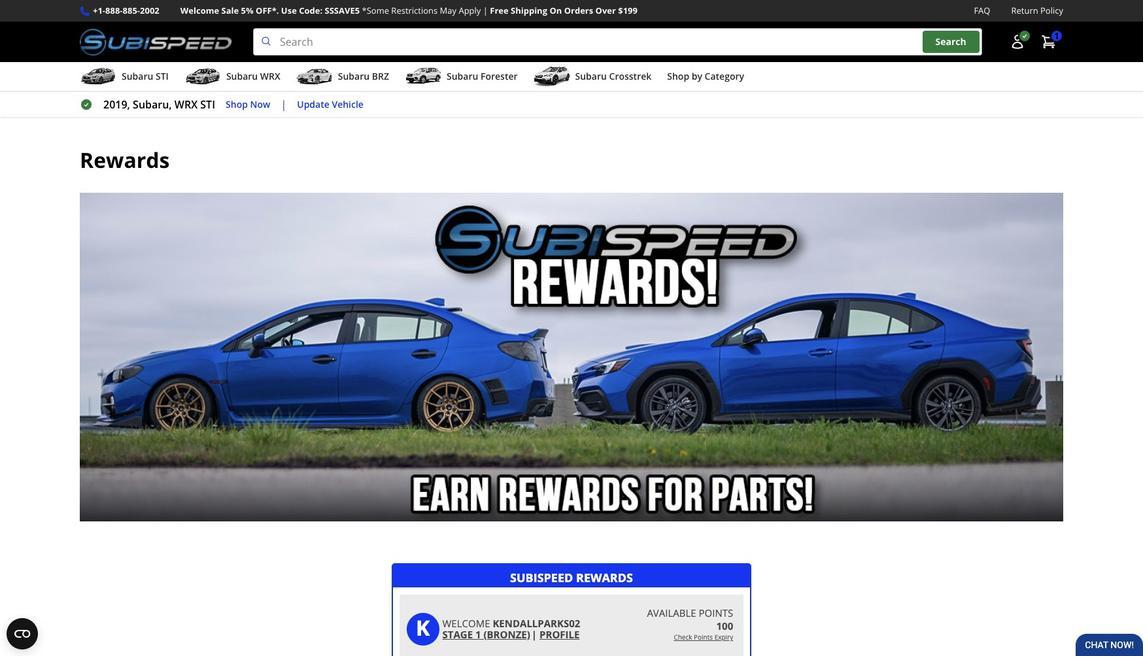 Task type: describe. For each thing, give the bounding box(es) containing it.
subaru forester button
[[405, 65, 518, 91]]

shop for shop by category
[[668, 70, 690, 83]]

update vehicle button
[[297, 97, 364, 112]]

welcome
[[180, 5, 219, 16]]

sale
[[221, 5, 239, 16]]

faq
[[974, 5, 991, 16]]

5%
[[241, 5, 254, 16]]

crosstrek
[[609, 70, 652, 83]]

+1-888-885-2002
[[93, 5, 159, 16]]

search button
[[923, 31, 980, 53]]

apply
[[459, 5, 481, 16]]

subaru brz button
[[296, 65, 389, 91]]

use
[[281, 5, 297, 16]]

$199
[[618, 5, 638, 16]]

policy
[[1041, 5, 1064, 16]]

1
[[1055, 30, 1060, 42]]

shop now link
[[226, 97, 271, 112]]

0 horizontal spatial wrx
[[175, 98, 198, 112]]

1 vertical spatial sti
[[200, 98, 215, 112]]

on
[[550, 5, 562, 16]]

subaru wrx
[[226, 70, 281, 83]]

subaru,
[[133, 98, 172, 112]]

forester
[[481, 70, 518, 83]]

brz
[[372, 70, 389, 83]]

subaru wrx button
[[184, 65, 281, 91]]

subaru brz
[[338, 70, 389, 83]]

search input field
[[253, 28, 983, 56]]

2019, subaru, wrx sti
[[103, 98, 215, 112]]

885-
[[123, 5, 140, 16]]

update
[[297, 98, 330, 110]]

1 button
[[1035, 29, 1064, 55]]

vehicle
[[332, 98, 364, 110]]

return
[[1012, 5, 1039, 16]]

category
[[705, 70, 745, 83]]

subaru for subaru crosstrek
[[575, 70, 607, 83]]

over
[[596, 5, 616, 16]]

2019,
[[103, 98, 130, 112]]

code:
[[299, 5, 323, 16]]

free
[[490, 5, 509, 16]]

a subaru brz thumbnail image image
[[296, 67, 333, 86]]

a subaru wrx thumbnail image image
[[184, 67, 221, 86]]

shop by category button
[[668, 65, 745, 91]]

may
[[440, 5, 457, 16]]

a subaru sti thumbnail image image
[[80, 67, 116, 86]]

restrictions
[[391, 5, 438, 16]]

*some
[[362, 5, 389, 16]]



Task type: vqa. For each thing, say whether or not it's contained in the screenshot.
"Category" in the top right of the page
yes



Task type: locate. For each thing, give the bounding box(es) containing it.
1 subaru from the left
[[122, 70, 153, 83]]

off*.
[[256, 5, 279, 16]]

subaru
[[122, 70, 153, 83], [226, 70, 258, 83], [338, 70, 370, 83], [447, 70, 478, 83], [575, 70, 607, 83]]

subaru inside subaru wrx dropdown button
[[226, 70, 258, 83]]

shop left now
[[226, 98, 248, 110]]

shop by category
[[668, 70, 745, 83]]

shop left by
[[668, 70, 690, 83]]

return policy
[[1012, 5, 1064, 16]]

subaru left forester
[[447, 70, 478, 83]]

open widget image
[[7, 619, 38, 650]]

subaru for subaru brz
[[338, 70, 370, 83]]

hippogallery:original image
[[80, 193, 1064, 522]]

2002
[[140, 5, 159, 16]]

update vehicle
[[297, 98, 364, 110]]

0 vertical spatial shop
[[668, 70, 690, 83]]

now
[[250, 98, 271, 110]]

subaru sti button
[[80, 65, 169, 91]]

sti up 2019, subaru, wrx sti
[[156, 70, 169, 83]]

0 horizontal spatial sti
[[156, 70, 169, 83]]

1 vertical spatial |
[[281, 98, 287, 112]]

subaru left crosstrek
[[575, 70, 607, 83]]

1 horizontal spatial sti
[[200, 98, 215, 112]]

subaru sti
[[122, 70, 169, 83]]

shop inside shop now link
[[226, 98, 248, 110]]

subaru crosstrek button
[[534, 65, 652, 91]]

welcome sale 5% off*. use code: sssave5 *some restrictions may apply | free shipping on orders over $199
[[180, 5, 638, 16]]

shop for shop now
[[226, 98, 248, 110]]

1 vertical spatial wrx
[[175, 98, 198, 112]]

subaru up subaru,
[[122, 70, 153, 83]]

0 vertical spatial |
[[483, 5, 488, 16]]

a subaru forester thumbnail image image
[[405, 67, 442, 86]]

wrx down a subaru wrx thumbnail image
[[175, 98, 198, 112]]

sssave5
[[325, 5, 360, 16]]

0 vertical spatial wrx
[[260, 70, 281, 83]]

subaru inside subaru sti dropdown button
[[122, 70, 153, 83]]

shop now
[[226, 98, 271, 110]]

subaru inside "subaru forester" dropdown button
[[447, 70, 478, 83]]

0 vertical spatial sti
[[156, 70, 169, 83]]

2 subaru from the left
[[226, 70, 258, 83]]

+1-
[[93, 5, 105, 16]]

subaru up shop now
[[226, 70, 258, 83]]

4 subaru from the left
[[447, 70, 478, 83]]

return policy link
[[1012, 4, 1064, 18]]

by
[[692, 70, 703, 83]]

0 horizontal spatial shop
[[226, 98, 248, 110]]

a subaru crosstrek thumbnail image image
[[534, 67, 570, 86]]

button image
[[1010, 34, 1026, 50]]

subaru for subaru forester
[[447, 70, 478, 83]]

1 horizontal spatial wrx
[[260, 70, 281, 83]]

subaru inside subaru crosstrek dropdown button
[[575, 70, 607, 83]]

subispeed logo image
[[80, 28, 232, 56]]

|
[[483, 5, 488, 16], [281, 98, 287, 112]]

orders
[[564, 5, 594, 16]]

5 subaru from the left
[[575, 70, 607, 83]]

1 horizontal spatial |
[[483, 5, 488, 16]]

sti down a subaru wrx thumbnail image
[[200, 98, 215, 112]]

sti inside dropdown button
[[156, 70, 169, 83]]

888-
[[105, 5, 123, 16]]

faq link
[[974, 4, 991, 18]]

shop inside shop by category dropdown button
[[668, 70, 690, 83]]

rewards
[[80, 146, 170, 174]]

search
[[936, 36, 967, 48]]

wrx inside dropdown button
[[260, 70, 281, 83]]

| left free
[[483, 5, 488, 16]]

+1-888-885-2002 link
[[93, 4, 159, 18]]

wrx
[[260, 70, 281, 83], [175, 98, 198, 112]]

subaru forester
[[447, 70, 518, 83]]

1 vertical spatial shop
[[226, 98, 248, 110]]

subaru left brz
[[338, 70, 370, 83]]

wrx up now
[[260, 70, 281, 83]]

shop
[[668, 70, 690, 83], [226, 98, 248, 110]]

sti
[[156, 70, 169, 83], [200, 98, 215, 112]]

| right now
[[281, 98, 287, 112]]

subaru for subaru sti
[[122, 70, 153, 83]]

1 horizontal spatial shop
[[668, 70, 690, 83]]

subaru crosstrek
[[575, 70, 652, 83]]

subaru for subaru wrx
[[226, 70, 258, 83]]

3 subaru from the left
[[338, 70, 370, 83]]

0 horizontal spatial |
[[281, 98, 287, 112]]

subaru inside dropdown button
[[338, 70, 370, 83]]

shipping
[[511, 5, 548, 16]]



